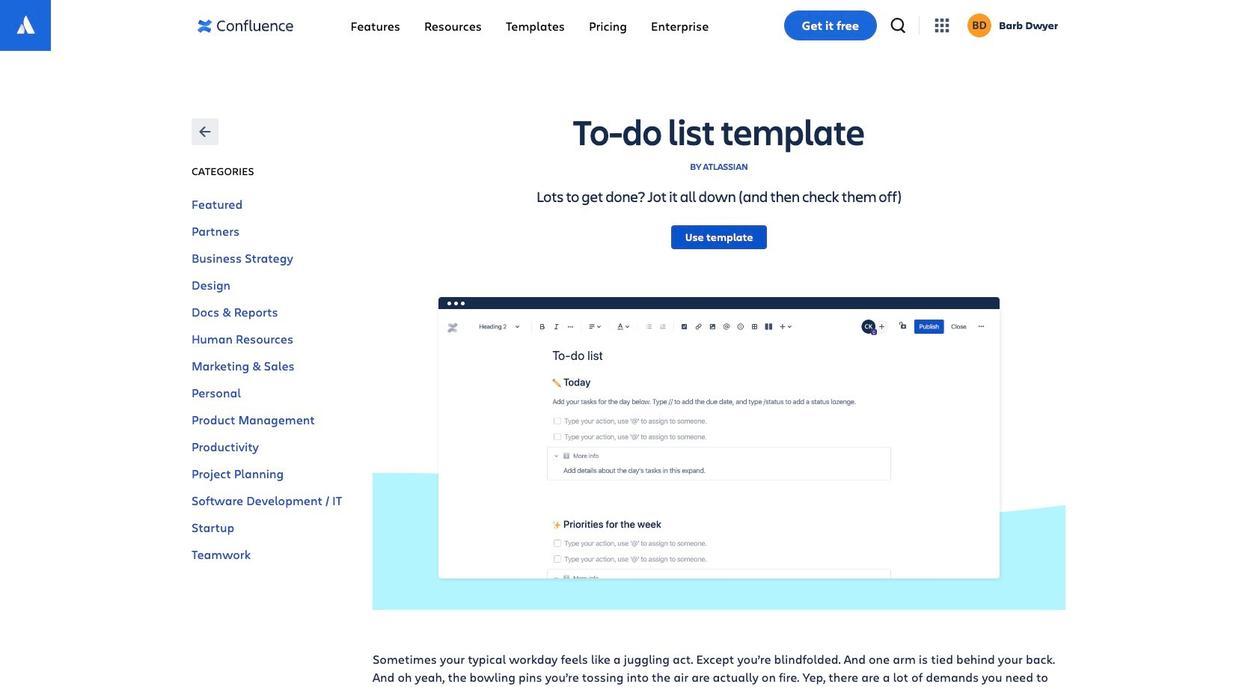 Task type: describe. For each thing, give the bounding box(es) containing it.
app switcher image
[[932, 15, 953, 36]]

to-do list image
[[439, 309, 1000, 687]]

back image
[[195, 122, 215, 141]]

search image
[[889, 16, 907, 34]]

Search search field
[[889, 16, 907, 34]]



Task type: vqa. For each thing, say whether or not it's contained in the screenshot.
app switcher icon
yes



Task type: locate. For each thing, give the bounding box(es) containing it.
confluence image
[[198, 16, 294, 36], [198, 16, 294, 36]]

atlassian image
[[13, 13, 37, 37], [13, 13, 37, 37]]



